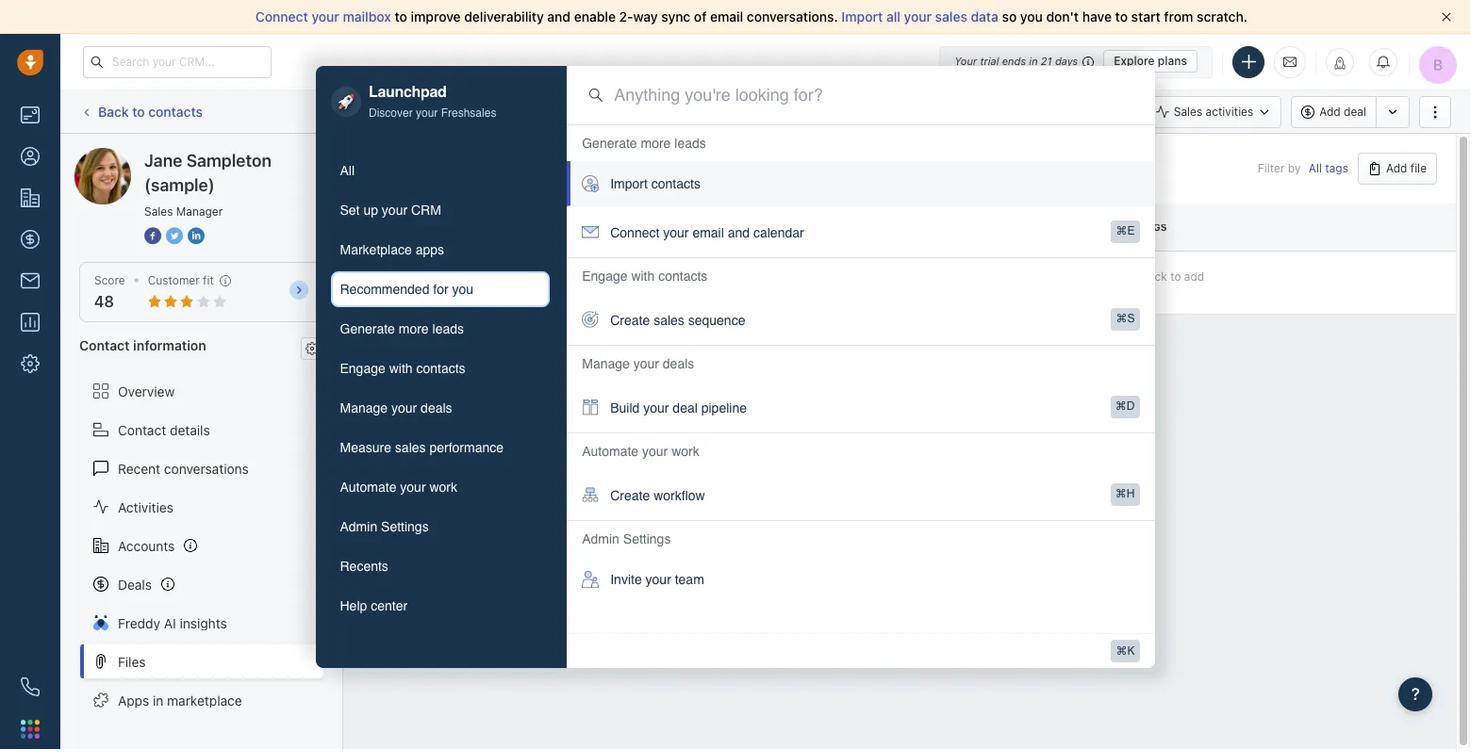 Task type: vqa. For each thing, say whether or not it's contained in the screenshot.
Sales owner name
no



Task type: locate. For each thing, give the bounding box(es) containing it.
1 vertical spatial email
[[693, 225, 724, 240]]

0 horizontal spatial deal
[[673, 400, 698, 415]]

sales right measure
[[395, 440, 426, 455]]

0 vertical spatial import
[[842, 8, 883, 25]]

1 horizontal spatial manage your deals
[[582, 357, 694, 372]]

contacts
[[148, 104, 203, 120], [652, 177, 701, 192], [658, 269, 708, 284], [416, 361, 466, 376]]

engage
[[582, 269, 628, 284], [340, 361, 386, 376]]

engage inside button
[[340, 361, 386, 376]]

contacts inside button
[[416, 361, 466, 376]]

0 horizontal spatial work
[[430, 480, 457, 495]]

0 vertical spatial with
[[631, 269, 655, 284]]

automate your work inside button
[[340, 480, 457, 495]]

apps
[[118, 693, 149, 709]]

generate more leads button
[[331, 311, 550, 347]]

contact for contact details
[[118, 422, 166, 438]]

contact for contact information
[[79, 338, 130, 354]]

attach
[[447, 273, 482, 288]]

1 horizontal spatial admin
[[582, 532, 620, 547]]

add left the file
[[1386, 161, 1408, 175]]

tab list containing all
[[331, 153, 550, 624]]

0 horizontal spatial manage your deals
[[340, 401, 452, 416]]

engage inside heading
[[582, 269, 628, 284]]

automate inside heading
[[582, 445, 639, 460]]

0 vertical spatial in
[[1029, 55, 1038, 67]]

sales left data
[[935, 8, 968, 25]]

0 horizontal spatial connect
[[256, 8, 308, 25]]

manage your deals inside button
[[340, 401, 452, 416]]

details
[[170, 422, 210, 438]]

1 vertical spatial contact
[[118, 422, 166, 438]]

1 vertical spatial create
[[610, 488, 650, 503]]

all inside button
[[340, 163, 355, 178]]

1 horizontal spatial automate
[[582, 445, 639, 460]]

settings down automate your work button at the bottom left of the page
[[381, 519, 429, 535]]

1 vertical spatial work
[[430, 480, 457, 495]]

tags
[[1325, 162, 1349, 176]]

21
[[1041, 55, 1052, 67]]

0 vertical spatial sales
[[935, 8, 968, 25]]

enable
[[574, 8, 616, 25]]

1 horizontal spatial work
[[672, 445, 700, 460]]

1 vertical spatial import
[[610, 177, 648, 192]]

connect for connect your email and calendar
[[610, 225, 660, 240]]

Anything you're looking for? field
[[614, 83, 1132, 107]]

0 vertical spatial engage
[[582, 269, 628, 284]]

settings inside heading
[[623, 532, 671, 547]]

deal left pipeline
[[673, 400, 698, 415]]

0 vertical spatial automate
[[582, 445, 639, 460]]

engage right contacts?
[[582, 269, 628, 284]]

e
[[1128, 225, 1135, 238]]

1 horizontal spatial manage
[[582, 357, 630, 372]]

0 horizontal spatial engage with contacts
[[340, 361, 466, 376]]

with inside button
[[389, 361, 413, 376]]

import left all
[[842, 8, 883, 25]]

days
[[1055, 55, 1078, 67]]

1 horizontal spatial deal
[[1344, 105, 1367, 119]]

you right for
[[452, 282, 474, 297]]

1 vertical spatial deals
[[421, 401, 452, 416]]

contact down 48
[[79, 338, 130, 354]]

generate more leads
[[582, 136, 706, 151], [582, 136, 706, 151], [340, 321, 464, 336]]

automate
[[582, 445, 639, 460], [340, 480, 397, 495]]

phone element
[[11, 669, 49, 706]]

1 vertical spatial sales
[[144, 205, 173, 219]]

you right so
[[1020, 8, 1043, 25]]

your left mailbox
[[312, 8, 339, 25]]

work inside heading
[[672, 445, 700, 460]]

2 vertical spatial sales
[[395, 440, 426, 455]]

apps in marketplace
[[118, 693, 242, 709]]

0 horizontal spatial add
[[1320, 105, 1341, 119]]

phone image
[[21, 678, 40, 697]]

sales inside button
[[395, 440, 426, 455]]

import contacts
[[610, 177, 701, 192]]

create up manage your deals heading
[[610, 313, 650, 328]]

1 horizontal spatial engage with contacts
[[582, 269, 708, 284]]

in right apps at the bottom of the page
[[153, 693, 164, 709]]

improve
[[411, 8, 461, 25]]

team
[[675, 573, 704, 588]]

add inside button
[[1386, 161, 1408, 175]]

0 vertical spatial add
[[1320, 105, 1341, 119]]

admin settings up recents
[[340, 519, 429, 535]]

0 horizontal spatial deals
[[421, 401, 452, 416]]

freddy ai insights
[[118, 615, 227, 631]]

0 horizontal spatial admin
[[340, 519, 377, 535]]

settings up invite your team
[[623, 532, 671, 547]]

0 horizontal spatial and
[[547, 8, 571, 25]]

automate your work heading
[[582, 443, 700, 462]]

recent conversations
[[118, 461, 249, 477]]

1 horizontal spatial engage
[[582, 269, 628, 284]]

to
[[395, 8, 407, 25], [1115, 8, 1128, 25], [132, 104, 145, 120], [1171, 269, 1181, 283], [433, 273, 444, 288], [511, 273, 522, 288]]

engage with contacts up manage your deals button
[[340, 361, 466, 376]]

2 create from the top
[[610, 488, 650, 503]]

connect inside list of options list box
[[610, 225, 660, 240]]

0 vertical spatial you
[[1020, 8, 1043, 25]]

admin
[[340, 519, 377, 535], [582, 532, 620, 547]]

generate more leads inside button
[[340, 321, 464, 336]]

generate more leads heading
[[582, 134, 706, 153], [582, 134, 706, 153]]

engage with contacts inside engage with contacts button
[[340, 361, 466, 376]]

0 horizontal spatial sales
[[144, 205, 173, 219]]

back to contacts
[[98, 104, 203, 120]]

manager
[[176, 205, 223, 219]]

create up admin settings heading
[[610, 488, 650, 503]]

0 vertical spatial manage
[[582, 357, 630, 372]]

customer
[[148, 274, 200, 288]]

your up create workflow
[[642, 445, 668, 460]]

generate inside list of options list box
[[582, 136, 637, 151]]

1 vertical spatial engage
[[340, 361, 386, 376]]

automate down measure
[[340, 480, 397, 495]]

in left 21
[[1029, 55, 1038, 67]]

contact information
[[79, 338, 206, 354]]

deal inside list of options list box
[[673, 400, 698, 415]]

1 horizontal spatial automate your work
[[582, 445, 700, 460]]

⌘
[[1116, 225, 1128, 238], [1116, 313, 1128, 326], [1116, 400, 1127, 414], [1116, 488, 1127, 501], [1116, 645, 1128, 658]]

admin settings button
[[331, 509, 550, 545]]

email
[[710, 8, 743, 25], [693, 225, 724, 240]]

1 vertical spatial you
[[452, 282, 474, 297]]

leads inside list of options list box
[[675, 136, 706, 151]]

1 horizontal spatial sales
[[1174, 105, 1203, 119]]

manage your deals up measure sales performance
[[340, 401, 452, 416]]

0 vertical spatial create
[[610, 313, 650, 328]]

automate your work down measure sales performance
[[340, 480, 457, 495]]

1 horizontal spatial connect
[[610, 225, 660, 240]]

mailbox
[[343, 8, 391, 25]]

sales left sequence
[[654, 313, 685, 328]]

0 horizontal spatial automate your work
[[340, 480, 457, 495]]

email inside list of options list box
[[693, 225, 724, 240]]

⌘ inside press-command-k-to-open-and-close element
[[1116, 645, 1128, 658]]

1 vertical spatial manage
[[340, 401, 388, 416]]

linkedin circled image
[[188, 226, 205, 246]]

leads
[[675, 136, 706, 151], [675, 136, 706, 151], [432, 321, 464, 336]]

0 horizontal spatial admin settings
[[340, 519, 429, 535]]

admin up recents
[[340, 519, 377, 535]]

of
[[694, 8, 707, 25]]

deals up 'build your deal pipeline'
[[663, 357, 694, 372]]

deals down engage with contacts button
[[421, 401, 452, 416]]

1 vertical spatial with
[[389, 361, 413, 376]]

0 vertical spatial connect
[[256, 8, 308, 25]]

and
[[547, 8, 571, 25], [728, 225, 750, 240]]

1 vertical spatial and
[[728, 225, 750, 240]]

marketplace
[[340, 242, 412, 257]]

workflow
[[654, 488, 705, 503]]

manage up measure
[[340, 401, 388, 416]]

click to add
[[1141, 269, 1205, 283]]

contacts up "create sales sequence"
[[658, 269, 708, 284]]

deals
[[118, 577, 152, 593]]

facebook circled image
[[144, 226, 161, 246]]

email up the brad
[[693, 225, 724, 240]]

freddy
[[118, 615, 160, 631]]

work down measure sales performance button
[[430, 480, 457, 495]]

0 horizontal spatial automate
[[340, 480, 397, 495]]

0 horizontal spatial with
[[389, 361, 413, 376]]

close image
[[1442, 12, 1452, 22]]

1 horizontal spatial deals
[[663, 357, 694, 372]]

1 vertical spatial engage with contacts
[[340, 361, 466, 376]]

to right files
[[511, 273, 522, 288]]

sales up facebook circled image
[[144, 205, 173, 219]]

manage your deals up build
[[582, 357, 694, 372]]

0 horizontal spatial settings
[[381, 519, 429, 535]]

apps
[[416, 242, 444, 257]]

0 horizontal spatial manage
[[340, 401, 388, 416]]

1 horizontal spatial admin settings
[[582, 532, 671, 547]]

automate down build
[[582, 445, 639, 460]]

add down what's new image
[[1320, 105, 1341, 119]]

deal inside button
[[1344, 105, 1367, 119]]

manage your deals inside list of options list box
[[582, 357, 694, 372]]

your right build
[[643, 400, 669, 415]]

measure
[[340, 440, 391, 455]]

manage inside heading
[[582, 357, 630, 372]]

manage inside button
[[340, 401, 388, 416]]

1 vertical spatial automate
[[340, 480, 397, 495]]

to right how
[[433, 273, 444, 288]]

⌘ e
[[1116, 225, 1135, 238]]

how to attach files to contacts? link
[[406, 272, 579, 293]]

leads inside button
[[432, 321, 464, 336]]

1 vertical spatial deal
[[673, 400, 698, 415]]

0 vertical spatial automate your work
[[582, 445, 700, 460]]

file
[[1411, 161, 1427, 175]]

deal down what's new image
[[1344, 105, 1367, 119]]

0 vertical spatial work
[[672, 445, 700, 460]]

all up set
[[340, 163, 355, 178]]

generate
[[582, 136, 637, 151], [582, 136, 637, 151], [340, 321, 395, 336]]

connect for connect your mailbox to improve deliverability and enable 2-way sync of email conversations. import all your sales data so you don't have to start from scratch.
[[256, 8, 308, 25]]

0 horizontal spatial you
[[452, 282, 474, 297]]

1 horizontal spatial and
[[728, 225, 750, 240]]

add
[[1320, 105, 1341, 119], [1386, 161, 1408, 175]]

send email image
[[1284, 54, 1297, 70]]

and left calendar
[[728, 225, 750, 240]]

0 vertical spatial contact
[[79, 338, 130, 354]]

list of options list box
[[567, 125, 1155, 603]]

work inside button
[[430, 480, 457, 495]]

admin settings inside admin settings button
[[340, 519, 429, 535]]

your
[[312, 8, 339, 25], [904, 8, 932, 25], [416, 106, 438, 120], [382, 203, 408, 218], [663, 225, 689, 240], [634, 357, 659, 372], [643, 400, 669, 415], [391, 401, 417, 416], [642, 445, 668, 460], [400, 480, 426, 495], [646, 573, 671, 588]]

twitter circled image
[[166, 226, 183, 246]]

sales inside list of options list box
[[654, 313, 685, 328]]

connect your email and calendar
[[610, 225, 804, 240]]

1 vertical spatial in
[[153, 693, 164, 709]]

import up connect your email and calendar
[[610, 177, 648, 192]]

1 vertical spatial connect
[[610, 225, 660, 240]]

engage with contacts up "create sales sequence"
[[582, 269, 708, 284]]

1 horizontal spatial sales
[[654, 313, 685, 328]]

contacts up manage your deals button
[[416, 361, 466, 376]]

1 create from the top
[[610, 313, 650, 328]]

conversations.
[[747, 8, 838, 25]]

0 horizontal spatial import
[[610, 177, 648, 192]]

1 horizontal spatial you
[[1020, 8, 1043, 25]]

manage your deals button
[[331, 390, 550, 426]]

0 horizontal spatial all
[[340, 163, 355, 178]]

deal
[[1344, 105, 1367, 119], [673, 400, 698, 415]]

and left enable
[[547, 8, 571, 25]]

call
[[807, 104, 827, 118]]

⌘ d
[[1116, 400, 1135, 414]]

manage up build
[[582, 357, 630, 372]]

and inside list of options list box
[[728, 225, 750, 240]]

all button
[[331, 153, 550, 188]]

call link
[[779, 96, 837, 128]]

with up manage your deals button
[[389, 361, 413, 376]]

tab list
[[331, 153, 550, 624]]

connect up 'engage with contacts' heading
[[610, 225, 660, 240]]

0 vertical spatial deals
[[663, 357, 694, 372]]

automate your work button
[[331, 469, 550, 505]]

1 vertical spatial automate your work
[[340, 480, 457, 495]]

connect
[[256, 8, 308, 25], [610, 225, 660, 240]]

data
[[971, 8, 999, 25]]

sales left activities
[[1174, 105, 1203, 119]]

engage up measure
[[340, 361, 386, 376]]

deals inside button
[[421, 401, 452, 416]]

launchpad discover your freshsales
[[369, 84, 496, 120]]

work up 'workflow'
[[672, 445, 700, 460]]

0 horizontal spatial engage
[[340, 361, 386, 376]]

1 horizontal spatial add
[[1386, 161, 1408, 175]]

1 vertical spatial add
[[1386, 161, 1408, 175]]

0 horizontal spatial in
[[153, 693, 164, 709]]

1 vertical spatial manage your deals
[[340, 401, 452, 416]]

from
[[1164, 8, 1194, 25]]

klo
[[724, 275, 741, 289]]

admin settings up invite
[[582, 532, 671, 547]]

⌘ for email
[[1116, 225, 1128, 238]]

contact up recent on the bottom left of the page
[[118, 422, 166, 438]]

automate your work inside list of options list box
[[582, 445, 700, 460]]

sales inside jane sampleton (sample) sales manager
[[144, 205, 173, 219]]

1 horizontal spatial in
[[1029, 55, 1038, 67]]

1 vertical spatial sales
[[654, 313, 685, 328]]

1 horizontal spatial with
[[631, 269, 655, 284]]

add inside button
[[1320, 105, 1341, 119]]

automate your work up create workflow
[[582, 445, 700, 460]]

more inside list of options list box
[[641, 136, 671, 151]]

your down launchpad
[[416, 106, 438, 120]]

connect left mailbox
[[256, 8, 308, 25]]

0 vertical spatial deal
[[1344, 105, 1367, 119]]

0 vertical spatial sales
[[1174, 105, 1203, 119]]

you
[[1020, 8, 1043, 25], [452, 282, 474, 297]]

score
[[94, 274, 125, 288]]

admin up invite
[[582, 532, 620, 547]]

all right by
[[1309, 162, 1322, 176]]

0 vertical spatial manage your deals
[[582, 357, 694, 372]]

email right 'of'
[[710, 8, 743, 25]]

⌘ for sequence
[[1116, 313, 1128, 326]]

create
[[610, 313, 650, 328], [610, 488, 650, 503]]

with up "create sales sequence"
[[631, 269, 655, 284]]

0 horizontal spatial sales
[[395, 440, 426, 455]]

deliverability
[[464, 8, 544, 25]]

1 horizontal spatial settings
[[623, 532, 671, 547]]

0 vertical spatial engage with contacts
[[582, 269, 708, 284]]

how
[[406, 273, 430, 288]]



Task type: describe. For each thing, give the bounding box(es) containing it.
⌘ k
[[1116, 645, 1135, 658]]

h
[[1127, 488, 1135, 501]]

2-
[[619, 8, 633, 25]]

your up build
[[634, 357, 659, 372]]

0 vertical spatial email
[[710, 8, 743, 25]]

measure sales performance
[[340, 440, 504, 455]]

plans
[[1158, 54, 1187, 68]]

trial
[[980, 55, 999, 67]]

1 horizontal spatial all
[[1309, 162, 1322, 176]]

launchpad
[[369, 84, 447, 101]]

activities
[[1206, 105, 1254, 119]]

sales activities
[[1174, 105, 1254, 119]]

to left add
[[1171, 269, 1181, 283]]

recommended for you button
[[331, 271, 550, 307]]

by
[[1288, 162, 1301, 176]]

sales for measure sales performance
[[395, 440, 426, 455]]

d
[[1127, 400, 1135, 414]]

add
[[1184, 269, 1205, 283]]

pipeline
[[701, 400, 747, 415]]

add deal
[[1320, 105, 1367, 119]]

import all your sales data link
[[842, 8, 1002, 25]]

all
[[887, 8, 901, 25]]

your trial ends in 21 days
[[955, 55, 1078, 67]]

freshworks switcher image
[[21, 720, 40, 739]]

generate inside generate more leads button
[[340, 321, 395, 336]]

invite your team
[[610, 573, 704, 588]]

your inside launchpad discover your freshsales
[[416, 106, 438, 120]]

engage with contacts button
[[331, 351, 550, 386]]

customer fit
[[148, 274, 214, 288]]

owner
[[696, 222, 733, 234]]

score 48
[[94, 274, 125, 310]]

⌘ s
[[1116, 313, 1135, 326]]

freshsales
[[441, 106, 496, 120]]

k
[[1128, 645, 1135, 658]]

way
[[633, 8, 658, 25]]

sales for create sales sequence
[[654, 313, 685, 328]]

call button
[[779, 96, 837, 128]]

generate more leads inside list of options list box
[[582, 136, 706, 151]]

contacts down search your crm... text field
[[148, 104, 203, 120]]

accounts
[[118, 538, 175, 554]]

2 horizontal spatial sales
[[935, 8, 968, 25]]

email
[[731, 104, 759, 118]]

set
[[340, 203, 360, 218]]

import inside list of options list box
[[610, 177, 648, 192]]

recommended for you
[[340, 282, 474, 297]]

contacts inside heading
[[658, 269, 708, 284]]

measure sales performance button
[[331, 430, 550, 466]]

help center
[[340, 599, 408, 614]]

your right up
[[382, 203, 408, 218]]

contacts up connect your email and calendar
[[652, 177, 701, 192]]

deals inside heading
[[663, 357, 694, 372]]

admin inside button
[[340, 519, 377, 535]]

sequence
[[688, 313, 745, 328]]

recent
[[118, 461, 160, 477]]

your up measure sales performance
[[391, 401, 417, 416]]

your down measure sales performance
[[400, 480, 426, 495]]

to left the start
[[1115, 8, 1128, 25]]

⌘ for deal
[[1116, 400, 1127, 414]]

create sales sequence
[[610, 313, 745, 328]]

add for add file
[[1386, 161, 1408, 175]]

sampleton
[[186, 151, 272, 171]]

⌘ h
[[1116, 488, 1135, 501]]

files
[[485, 273, 508, 288]]

create for create workflow
[[610, 488, 650, 503]]

admin inside heading
[[582, 532, 620, 547]]

crm
[[411, 203, 441, 218]]

you inside "button"
[[452, 282, 474, 297]]

add for add deal
[[1320, 105, 1341, 119]]

your
[[955, 55, 977, 67]]

help
[[340, 599, 367, 614]]

back
[[98, 104, 129, 120]]

with inside heading
[[631, 269, 655, 284]]

connect your mailbox link
[[256, 8, 395, 25]]

press-command-k-to-open-and-close element
[[1111, 641, 1140, 663]]

Search your CRM... text field
[[83, 46, 272, 78]]

so
[[1002, 8, 1017, 25]]

file
[[807, 222, 828, 234]]

explore plans link
[[1104, 50, 1198, 73]]

file type
[[807, 222, 856, 234]]

tags
[[1141, 222, 1167, 233]]

ai
[[164, 615, 176, 631]]

marketplace
[[167, 693, 242, 709]]

brad klo
[[696, 275, 741, 289]]

filter by all tags
[[1258, 162, 1349, 176]]

1 horizontal spatial import
[[842, 8, 883, 25]]

to right mailbox
[[395, 8, 407, 25]]

create for create sales sequence
[[610, 313, 650, 328]]

invite
[[610, 573, 642, 588]]

center
[[371, 599, 408, 614]]

files
[[118, 654, 146, 670]]

have
[[1083, 8, 1112, 25]]

set up your crm
[[340, 203, 441, 218]]

add file
[[1386, 161, 1427, 175]]

name
[[362, 222, 391, 234]]

email button
[[702, 96, 770, 128]]

more inside button
[[399, 321, 429, 336]]

to right 'back'
[[132, 104, 145, 120]]

scratch.
[[1197, 8, 1248, 25]]

type
[[830, 222, 856, 234]]

what's new image
[[1334, 56, 1347, 69]]

engage with contacts inside list of options list box
[[582, 269, 708, 284]]

manage your deals heading
[[582, 355, 694, 374]]

information
[[133, 338, 206, 354]]

admin settings heading
[[582, 530, 671, 549]]

build your deal pipeline
[[610, 400, 747, 415]]

jane
[[144, 151, 182, 171]]

set up your crm button
[[331, 192, 550, 228]]

start
[[1131, 8, 1161, 25]]

0 vertical spatial and
[[547, 8, 571, 25]]

s
[[1128, 313, 1135, 326]]

mng settings image
[[306, 342, 319, 355]]

explore
[[1114, 54, 1155, 68]]

marketplace apps button
[[331, 232, 550, 268]]

up
[[363, 203, 378, 218]]

brad
[[696, 275, 721, 289]]

your left owner
[[663, 225, 689, 240]]

click
[[1141, 269, 1167, 283]]

automate inside button
[[340, 480, 397, 495]]

engage with contacts heading
[[582, 267, 708, 286]]

marketplace apps
[[340, 242, 444, 257]]

jane sampleton (sample) sales manager
[[144, 151, 272, 219]]

your right all
[[904, 8, 932, 25]]

performance
[[430, 440, 504, 455]]

your left team
[[646, 573, 671, 588]]

explore plans
[[1114, 54, 1187, 68]]

discover
[[369, 106, 413, 120]]

sync
[[661, 8, 691, 25]]

(sample)
[[144, 175, 215, 195]]

settings inside button
[[381, 519, 429, 535]]

admin settings inside list of options list box
[[582, 532, 671, 547]]



